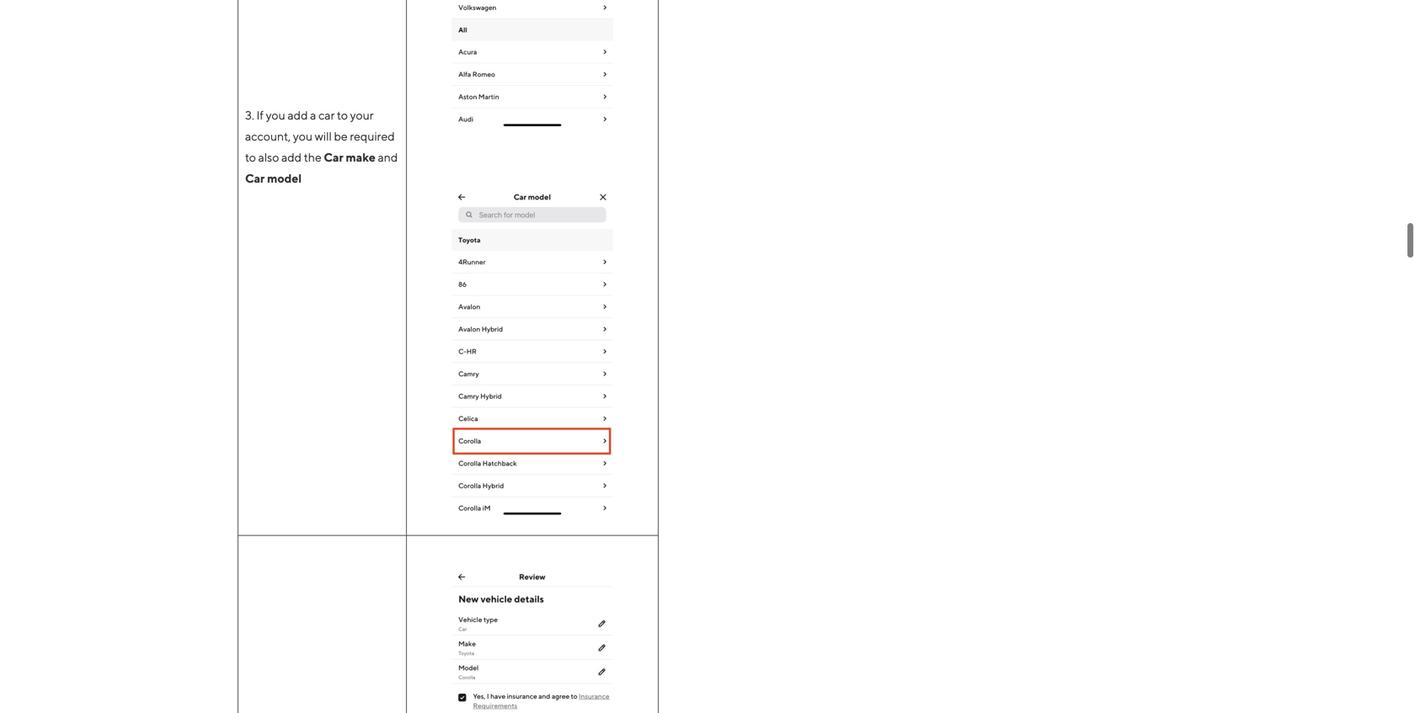 Task type: vqa. For each thing, say whether or not it's contained in the screenshot.
the rightmost to
yes



Task type: locate. For each thing, give the bounding box(es) containing it.
0 vertical spatial car
[[324, 150, 343, 164]]

add
[[288, 108, 308, 122], [281, 150, 302, 164]]

1 vertical spatial you
[[293, 129, 313, 143]]

add left the
[[281, 150, 302, 164]]

and
[[378, 150, 398, 164]]

0 horizontal spatial you
[[266, 108, 285, 122]]

car
[[318, 108, 335, 122]]

account,
[[245, 129, 291, 143]]

car make and car model
[[245, 150, 398, 185]]

add left the "a"
[[288, 108, 308, 122]]

to left also
[[245, 150, 256, 164]]

you left will
[[293, 129, 313, 143]]

3. if you add a car to your account, you will be required to also add the
[[245, 108, 395, 164]]

1 vertical spatial to
[[245, 150, 256, 164]]

you right 3. if
[[266, 108, 285, 122]]

0 vertical spatial you
[[266, 108, 285, 122]]

car down also
[[245, 171, 265, 185]]

3. if
[[245, 108, 264, 122]]

to right "car"
[[337, 108, 348, 122]]

car right the
[[324, 150, 343, 164]]

to
[[337, 108, 348, 122], [245, 150, 256, 164]]

a
[[310, 108, 316, 122]]

you
[[266, 108, 285, 122], [293, 129, 313, 143]]

be
[[334, 129, 348, 143]]

1 horizontal spatial you
[[293, 129, 313, 143]]

your
[[350, 108, 374, 122]]

model
[[267, 171, 302, 185]]

0 vertical spatial to
[[337, 108, 348, 122]]

required
[[350, 129, 395, 143]]

1 horizontal spatial to
[[337, 108, 348, 122]]

1 vertical spatial car
[[245, 171, 265, 185]]

0 horizontal spatial car
[[245, 171, 265, 185]]

car
[[324, 150, 343, 164], [245, 171, 265, 185]]



Task type: describe. For each thing, give the bounding box(es) containing it.
the
[[304, 150, 322, 164]]

also
[[258, 150, 279, 164]]

will
[[315, 129, 332, 143]]

0 vertical spatial add
[[288, 108, 308, 122]]

1 vertical spatial add
[[281, 150, 302, 164]]

make
[[346, 150, 376, 164]]

1 horizontal spatial car
[[324, 150, 343, 164]]

0 horizontal spatial to
[[245, 150, 256, 164]]



